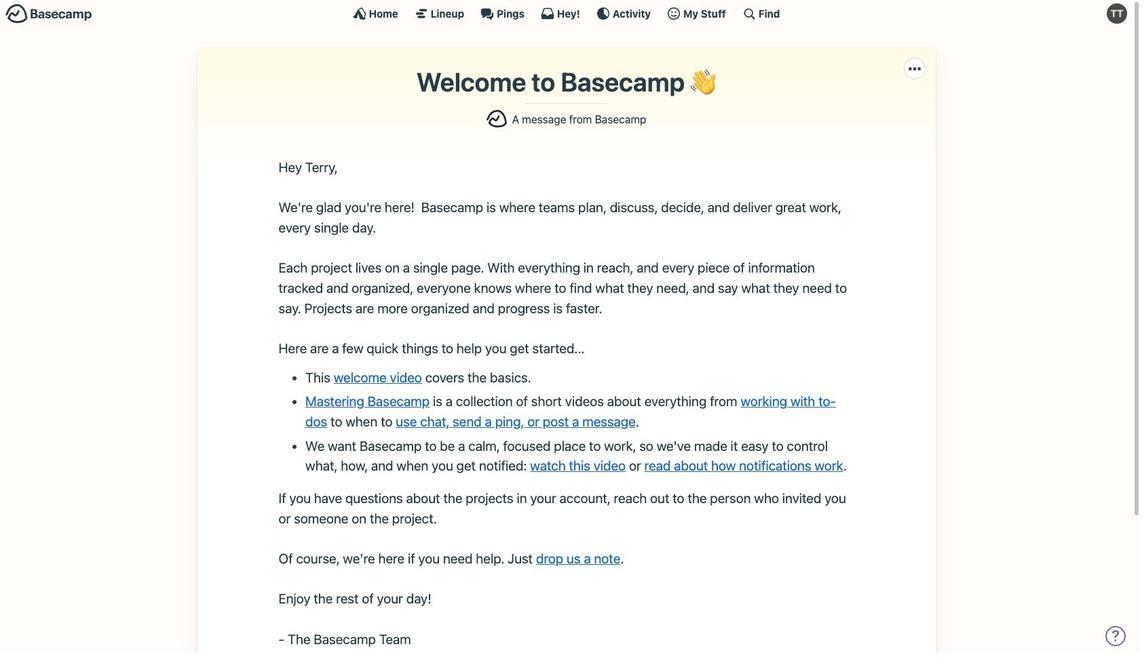 Task type: vqa. For each thing, say whether or not it's contained in the screenshot.
MAIN element
yes



Task type: locate. For each thing, give the bounding box(es) containing it.
keyboard shortcut: ⌘ + / image
[[743, 7, 756, 20]]

switch accounts image
[[5, 3, 92, 24]]



Task type: describe. For each thing, give the bounding box(es) containing it.
terry turtle image
[[1108, 3, 1128, 24]]

main element
[[0, 0, 1133, 26]]



